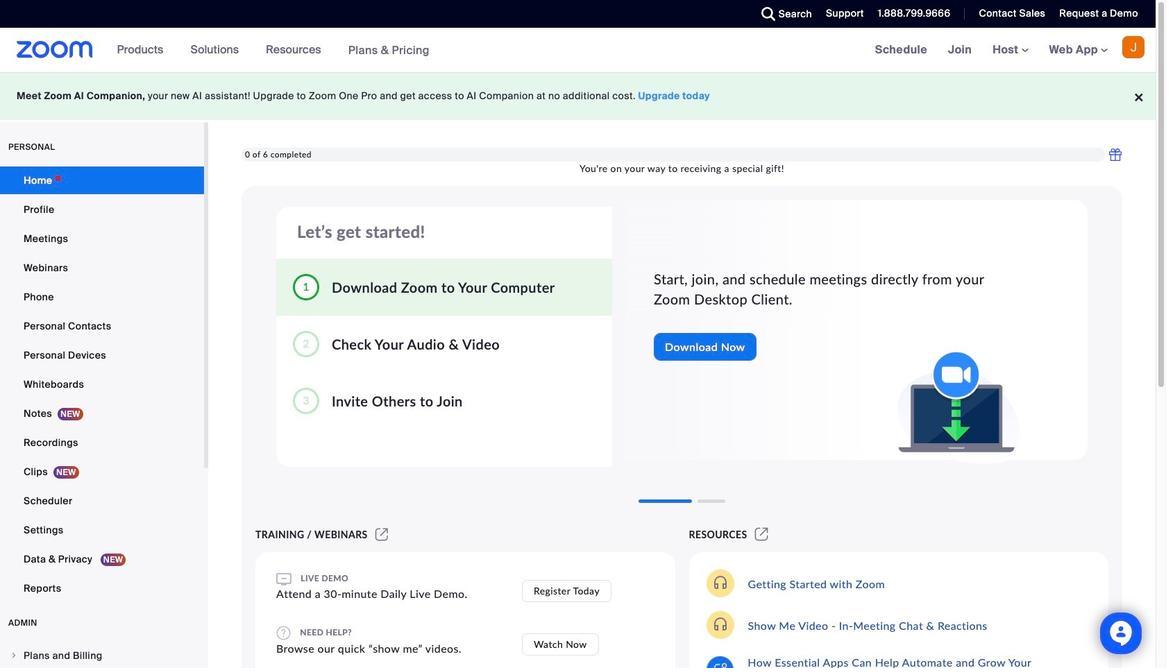 Task type: locate. For each thing, give the bounding box(es) containing it.
banner
[[0, 28, 1156, 73]]

meetings navigation
[[865, 28, 1156, 73]]

right image
[[10, 652, 18, 660]]

menu item
[[0, 643, 204, 669]]

personal menu menu
[[0, 167, 204, 604]]

0 horizontal spatial window new image
[[373, 529, 390, 541]]

window new image
[[373, 529, 390, 541], [753, 529, 771, 541]]

1 horizontal spatial window new image
[[753, 529, 771, 541]]

product information navigation
[[107, 28, 440, 73]]

footer
[[0, 72, 1156, 120]]



Task type: vqa. For each thing, say whether or not it's contained in the screenshot.
Zoom Logo
yes



Task type: describe. For each thing, give the bounding box(es) containing it.
zoom logo image
[[17, 41, 93, 58]]

1 window new image from the left
[[373, 529, 390, 541]]

2 window new image from the left
[[753, 529, 771, 541]]

profile picture image
[[1123, 36, 1145, 58]]



